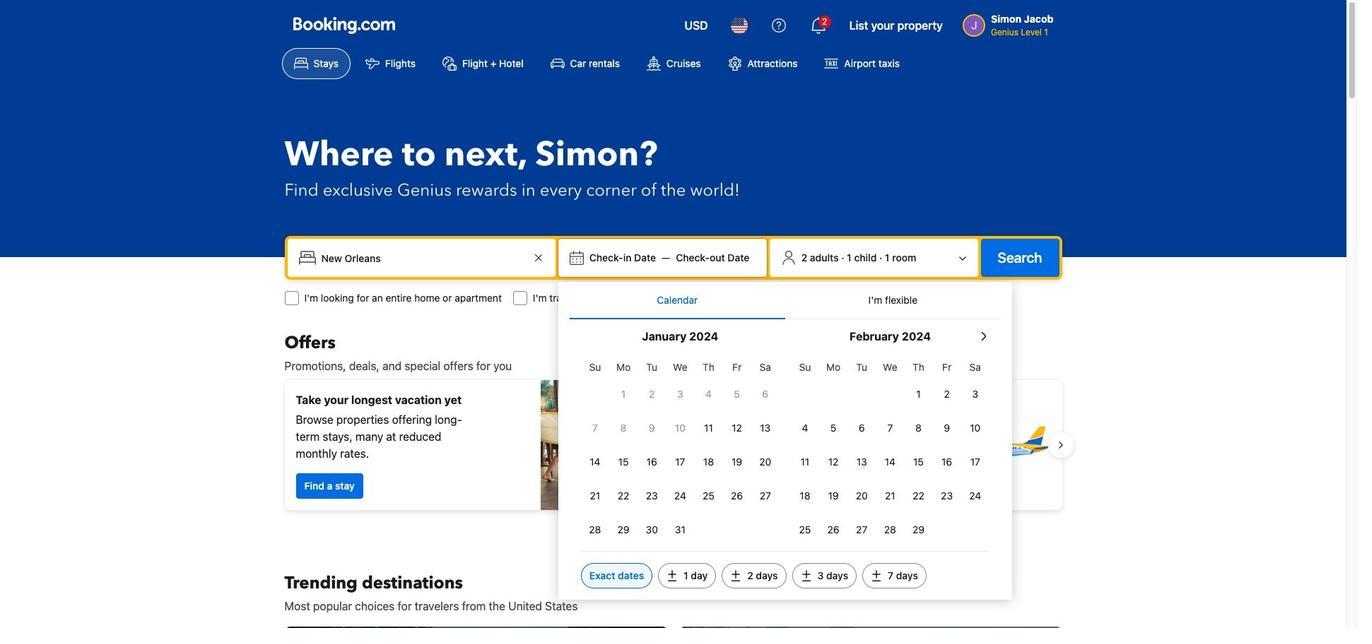Task type: vqa. For each thing, say whether or not it's contained in the screenshot.
ONE BEDROOM GARDEN BUNGALOW WITH 2 DOUBLE BEDS ENTIRE BUNGALOW • 1 BEDROOM • 1 LIVING ROOM • 1 BATHROOM • 1 KITCHEN • 1,194.8FEET² 2 BEDS (1 KING, 1 SOFA BED) ONLY 1 LEFT AT THIS PRICE ON OUR SITE
no



Task type: locate. For each thing, give the bounding box(es) containing it.
region
[[273, 375, 1074, 516]]

11 February 2024 checkbox
[[791, 447, 820, 478]]

grid
[[581, 354, 780, 546], [791, 354, 990, 546]]

15 February 2024 checkbox
[[905, 447, 933, 478]]

14 January 2024 checkbox
[[581, 447, 610, 478]]

26 February 2024 checkbox
[[820, 515, 848, 546]]

29 January 2024 checkbox
[[610, 515, 638, 546]]

22 February 2024 checkbox
[[905, 481, 933, 512]]

12 February 2024 checkbox
[[820, 447, 848, 478]]

2 January 2024 checkbox
[[638, 379, 666, 410]]

17 January 2024 checkbox
[[666, 447, 695, 478]]

21 January 2024 checkbox
[[581, 481, 610, 512]]

7 January 2024 checkbox
[[581, 413, 610, 444]]

progress bar
[[665, 522, 682, 528]]

13 January 2024 checkbox
[[752, 413, 780, 444]]

14 February 2024 checkbox
[[876, 447, 905, 478]]

main content
[[273, 332, 1074, 629]]

20 January 2024 checkbox
[[752, 447, 780, 478]]

4 January 2024 checkbox
[[695, 379, 723, 410]]

tab list
[[570, 282, 1001, 320]]

19 January 2024 checkbox
[[723, 447, 752, 478]]

8 January 2024 checkbox
[[610, 413, 638, 444]]

1 horizontal spatial grid
[[791, 354, 990, 546]]

3 January 2024 checkbox
[[666, 379, 695, 410]]

2 February 2024 checkbox
[[933, 379, 962, 410]]

15 January 2024 checkbox
[[610, 447, 638, 478]]

5 February 2024 checkbox
[[820, 413, 848, 444]]

31 January 2024 checkbox
[[666, 515, 695, 546]]

29 February 2024 checkbox
[[905, 515, 933, 546]]

4 February 2024 checkbox
[[791, 413, 820, 444]]

2 grid from the left
[[791, 354, 990, 546]]

8 February 2024 checkbox
[[905, 413, 933, 444]]

11 January 2024 checkbox
[[695, 413, 723, 444]]

1 grid from the left
[[581, 354, 780, 546]]

28 February 2024 checkbox
[[876, 515, 905, 546]]

18 February 2024 checkbox
[[791, 481, 820, 512]]

6 January 2024 checkbox
[[752, 379, 780, 410]]

18 January 2024 checkbox
[[695, 447, 723, 478]]

0 horizontal spatial grid
[[581, 354, 780, 546]]



Task type: describe. For each thing, give the bounding box(es) containing it.
fly away to your dream vacation image
[[952, 396, 1051, 495]]

1 February 2024 checkbox
[[905, 379, 933, 410]]

30 January 2024 checkbox
[[638, 515, 666, 546]]

1 January 2024 checkbox
[[610, 379, 638, 410]]

Where are you going? field
[[316, 245, 530, 271]]

19 February 2024 checkbox
[[820, 481, 848, 512]]

23 January 2024 checkbox
[[638, 481, 666, 512]]

9 February 2024 checkbox
[[933, 413, 962, 444]]

17 February 2024 checkbox
[[962, 447, 990, 478]]

26 January 2024 checkbox
[[723, 481, 752, 512]]

13 February 2024 checkbox
[[848, 447, 876, 478]]

7 February 2024 checkbox
[[876, 413, 905, 444]]

27 February 2024 checkbox
[[848, 515, 876, 546]]

5 January 2024 checkbox
[[723, 379, 752, 410]]

20 February 2024 checkbox
[[848, 481, 876, 512]]

25 February 2024 checkbox
[[791, 515, 820, 546]]

your account menu simon jacob genius level 1 element
[[963, 6, 1060, 39]]

21 February 2024 checkbox
[[876, 481, 905, 512]]

24 February 2024 checkbox
[[962, 481, 990, 512]]

take your longest vacation yet image
[[541, 380, 668, 511]]

27 January 2024 checkbox
[[752, 481, 780, 512]]

23 February 2024 checkbox
[[933, 481, 962, 512]]

12 January 2024 checkbox
[[723, 413, 752, 444]]

22 January 2024 checkbox
[[610, 481, 638, 512]]

3 February 2024 checkbox
[[962, 379, 990, 410]]

6 February 2024 checkbox
[[848, 413, 876, 444]]

24 January 2024 checkbox
[[666, 481, 695, 512]]

booking.com image
[[293, 17, 395, 34]]

16 January 2024 checkbox
[[638, 447, 666, 478]]

28 January 2024 checkbox
[[581, 515, 610, 546]]

9 January 2024 checkbox
[[638, 413, 666, 444]]

10 February 2024 checkbox
[[962, 413, 990, 444]]

10 January 2024 checkbox
[[666, 413, 695, 444]]

25 January 2024 checkbox
[[695, 481, 723, 512]]

16 February 2024 checkbox
[[933, 447, 962, 478]]



